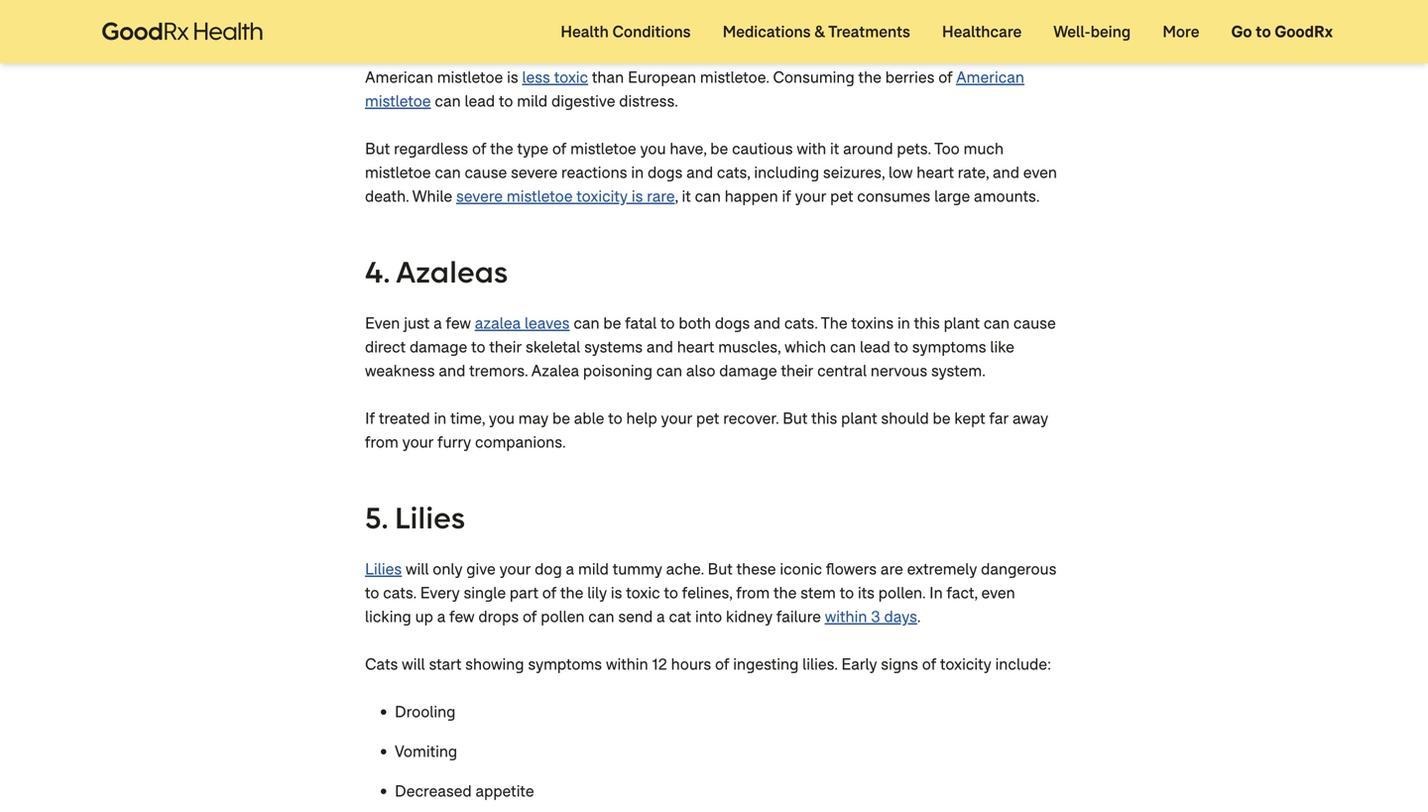 Task type: locate. For each thing, give the bounding box(es) containing it.
cause inside can be fatal to both dogs and cats. the toxins in this plant can cause direct damage to their skeletal systems and heart muscles, which can lead to symptoms like weakness and tremors. azalea poisoning can also damage their central nervous system.
[[1014, 313, 1057, 334]]

1 horizontal spatial lead
[[860, 337, 891, 358]]

it right ,
[[682, 186, 691, 207]]

1 vertical spatial plant
[[842, 408, 878, 429]]

to inside if treated in time, you may be able to help your pet recover. but this plant should be kept far away from your furry companions.
[[609, 408, 623, 429]]

2 american from the left
[[957, 67, 1025, 88]]

1 horizontal spatial within
[[825, 607, 868, 628]]

1 vertical spatial in
[[898, 313, 911, 334]]

systems
[[585, 337, 643, 358]]

few down every
[[450, 607, 475, 628]]

2 vertical spatial but
[[708, 559, 733, 580]]

dogs
[[648, 162, 683, 183], [715, 313, 750, 334]]

happen
[[725, 186, 779, 207]]

toxic up the digestive
[[554, 67, 589, 88]]

the inside 'but regardless of the type of mistletoe you have, be cautious with it around pets. too much mistletoe can cause severe reactions in dogs and cats, including seizures, low heart rate, and even death. while'
[[490, 138, 514, 159]]

0 horizontal spatial american
[[365, 67, 434, 88]]

is
[[507, 67, 519, 88], [632, 186, 643, 207], [611, 583, 623, 604]]

your up part
[[500, 559, 531, 580]]

cause
[[465, 162, 507, 183], [1014, 313, 1057, 334]]

lead
[[465, 91, 495, 112], [860, 337, 891, 358]]

can up central
[[831, 337, 857, 358]]

1 horizontal spatial heart
[[917, 162, 955, 183]]

0 horizontal spatial damage
[[410, 337, 468, 358]]

these
[[737, 559, 777, 580]]

0 vertical spatial their
[[490, 337, 522, 358]]

american mistletoe link
[[365, 67, 1025, 112]]

0 horizontal spatial pet
[[697, 408, 720, 429]]

mistletoe.
[[700, 67, 770, 88]]

cats. up which
[[785, 313, 818, 334]]

pet inside if treated in time, you may be able to help your pet recover. but this plant should be kept far away from your furry companions.
[[697, 408, 720, 429]]

severe inside 'but regardless of the type of mistletoe you have, be cautious with it around pets. too much mistletoe can cause severe reactions in dogs and cats, including seizures, low heart rate, and even death. while'
[[511, 162, 558, 183]]

plant left should
[[842, 408, 878, 429]]

1 horizontal spatial their
[[781, 361, 814, 382]]

damage down muscles,
[[720, 361, 778, 382]]

into
[[696, 607, 723, 628]]

their down which
[[781, 361, 814, 382]]

1 vertical spatial from
[[737, 583, 770, 604]]

lily
[[588, 583, 607, 604]]

even down dangerous
[[982, 583, 1016, 604]]

go
[[1232, 21, 1253, 42]]

fact,
[[947, 583, 978, 604]]

mild
[[517, 91, 548, 112], [579, 559, 609, 580]]

but up felines,
[[708, 559, 733, 580]]

0 vertical spatial severe
[[511, 162, 558, 183]]

1 horizontal spatial cause
[[1014, 313, 1057, 334]]

1 vertical spatial within
[[606, 654, 649, 675]]

flowers
[[827, 559, 877, 580]]

0 vertical spatial from
[[365, 432, 399, 453]]

1 horizontal spatial in
[[631, 162, 644, 183]]

berries
[[886, 67, 935, 88]]

severe down "type"
[[511, 162, 558, 183]]

cats
[[365, 654, 398, 675]]

mistletoe inside american mistletoe
[[365, 91, 431, 112]]

pet down seizures,
[[831, 186, 854, 207]]

and left tremors.
[[439, 361, 466, 382]]

american up regardless
[[365, 67, 434, 88]]

which
[[785, 337, 827, 358]]

0 horizontal spatial dogs
[[648, 162, 683, 183]]

of down part
[[523, 607, 537, 628]]

within 3 days link
[[825, 607, 918, 628]]

in inside 'but regardless of the type of mistletoe you have, be cautious with it around pets. too much mistletoe can cause severe reactions in dogs and cats, including seizures, low heart rate, and even death. while'
[[631, 162, 644, 183]]

0 vertical spatial dogs
[[648, 162, 683, 183]]

1 vertical spatial mild
[[579, 559, 609, 580]]

only
[[433, 559, 463, 580]]

0 vertical spatial will
[[406, 559, 429, 580]]

0 horizontal spatial cats.
[[383, 583, 417, 604]]

1 vertical spatial pet
[[697, 408, 720, 429]]

1 horizontal spatial even
[[1024, 162, 1058, 183]]

american for american mistletoe is less toxic than european mistletoe. consuming the berries of
[[365, 67, 434, 88]]

decreased
[[395, 781, 472, 802]]

1 horizontal spatial this
[[915, 313, 940, 334]]

their up tremors.
[[490, 337, 522, 358]]

within left 12
[[606, 654, 649, 675]]

pet for recover.
[[697, 408, 720, 429]]

1 horizontal spatial plant
[[944, 313, 980, 334]]

from down these
[[737, 583, 770, 604]]

to right able on the bottom
[[609, 408, 623, 429]]

0 horizontal spatial plant
[[842, 408, 878, 429]]

mistletoe down "type"
[[507, 186, 573, 207]]

0 vertical spatial but
[[365, 138, 390, 159]]

of right berries
[[939, 67, 953, 88]]

0 vertical spatial it
[[831, 138, 840, 159]]

can inside 'but regardless of the type of mistletoe you have, be cautious with it around pets. too much mistletoe can cause severe reactions in dogs and cats, including seizures, low heart rate, and even death. while'
[[435, 162, 461, 183]]

to down lilies link
[[365, 583, 380, 604]]

1 vertical spatial toxicity
[[941, 654, 992, 675]]

0 horizontal spatial heart
[[677, 337, 715, 358]]

fatal
[[625, 313, 657, 334]]

iconic
[[780, 559, 823, 580]]

0 horizontal spatial from
[[365, 432, 399, 453]]

can down lily
[[589, 607, 615, 628]]

of down dog
[[543, 583, 557, 604]]

damage down "just"
[[410, 337, 468, 358]]

1 vertical spatial dogs
[[715, 313, 750, 334]]

symptoms down pollen
[[528, 654, 602, 675]]

0 horizontal spatial mild
[[517, 91, 548, 112]]

plant up system.
[[944, 313, 980, 334]]

healthcare button
[[927, 0, 1038, 64]]

give
[[467, 559, 496, 580]]

extremely
[[908, 559, 978, 580]]

0 horizontal spatial it
[[682, 186, 691, 207]]

2 vertical spatial in
[[434, 408, 447, 429]]

kept
[[955, 408, 986, 429]]

plant inside if treated in time, you may be able to help your pet recover. but this plant should be kept far away from your furry companions.
[[842, 408, 878, 429]]

azalea
[[475, 313, 521, 334]]

0 horizontal spatial even
[[982, 583, 1016, 604]]

1 vertical spatial cause
[[1014, 313, 1057, 334]]

in left time,
[[434, 408, 447, 429]]

this down central
[[812, 408, 838, 429]]

2 horizontal spatial but
[[783, 408, 808, 429]]

symptoms up system.
[[913, 337, 987, 358]]

1 horizontal spatial is
[[611, 583, 623, 604]]

be right may
[[553, 408, 571, 429]]

will
[[406, 559, 429, 580], [402, 654, 425, 675]]

showing
[[466, 654, 524, 675]]

within left 3
[[825, 607, 868, 628]]

american mistletoe is less toxic than european mistletoe. consuming the berries of
[[365, 67, 957, 88]]

able
[[574, 408, 605, 429]]

part
[[510, 583, 539, 604]]

you up companions.
[[489, 408, 515, 429]]

this right toxins
[[915, 313, 940, 334]]

lilies
[[395, 499, 465, 537], [365, 559, 402, 580]]

is inside will only give your dog a mild tummy ache. but these iconic flowers are extremely dangerous to cats. every single part of the lily is toxic to felines, from the stem to its pollen. in fact, even licking up a few drops of pollen can send a cat into kidney failure
[[611, 583, 623, 604]]

dogs up muscles,
[[715, 313, 750, 334]]

in right reactions
[[631, 162, 644, 183]]

1 vertical spatial few
[[450, 607, 475, 628]]

severe right while
[[456, 186, 503, 207]]

1 vertical spatial but
[[783, 408, 808, 429]]

0 horizontal spatial in
[[434, 408, 447, 429]]

can up while
[[435, 162, 461, 183]]

of right hours
[[716, 654, 730, 675]]

be
[[711, 138, 729, 159], [604, 313, 622, 334], [553, 408, 571, 429], [933, 408, 951, 429]]

0 vertical spatial toxic
[[554, 67, 589, 88]]

toxicity left the include:
[[941, 654, 992, 675]]

0 vertical spatial you
[[641, 138, 666, 159]]

lead down toxins
[[860, 337, 891, 358]]

cats. inside can be fatal to both dogs and cats. the toxins in this plant can cause direct damage to their skeletal systems and heart muscles, which can lead to symptoms like weakness and tremors. azalea poisoning can also damage their central nervous system.
[[785, 313, 818, 334]]

well-being
[[1054, 21, 1131, 42]]

of right "signs"
[[923, 654, 937, 675]]

in
[[930, 583, 943, 604]]

0 horizontal spatial symptoms
[[528, 654, 602, 675]]

cats will start showing symptoms within 12 hours of ingesting lilies. early signs of toxicity include:
[[365, 654, 1052, 675]]

seizures,
[[824, 162, 885, 183]]

0 vertical spatial within
[[825, 607, 868, 628]]

from
[[365, 432, 399, 453], [737, 583, 770, 604]]

1 horizontal spatial pet
[[831, 186, 854, 207]]

but right recover.
[[783, 408, 808, 429]]

mistletoe for american mistletoe is less toxic than european mistletoe. consuming the berries of
[[437, 67, 503, 88]]

heart inside can be fatal to both dogs and cats. the toxins in this plant can cause direct damage to their skeletal systems and heart muscles, which can lead to symptoms like weakness and tremors. azalea poisoning can also damage their central nervous system.
[[677, 337, 715, 358]]

american for american mistletoe
[[957, 67, 1025, 88]]

and up muscles,
[[754, 313, 781, 334]]

lilies.
[[803, 654, 838, 675]]

0 horizontal spatial cause
[[465, 162, 507, 183]]

cats.
[[785, 313, 818, 334], [383, 583, 417, 604]]

1 vertical spatial you
[[489, 408, 515, 429]]

if
[[365, 408, 375, 429]]

are
[[881, 559, 904, 580]]

1 vertical spatial is
[[632, 186, 643, 207]]

1 horizontal spatial but
[[708, 559, 733, 580]]

you left have,
[[641, 138, 666, 159]]

help
[[627, 408, 658, 429]]

of right "type"
[[553, 138, 567, 159]]

lilies right the 5.
[[395, 499, 465, 537]]

azalea leaves link
[[475, 313, 570, 334]]

1 vertical spatial even
[[982, 583, 1016, 604]]

0 vertical spatial plant
[[944, 313, 980, 334]]

1 american from the left
[[365, 67, 434, 88]]

of
[[939, 67, 953, 88], [472, 138, 487, 159], [553, 138, 567, 159], [543, 583, 557, 604], [523, 607, 537, 628], [716, 654, 730, 675], [923, 654, 937, 675]]

the
[[821, 313, 848, 334]]

weakness
[[365, 361, 435, 382]]

pet left recover.
[[697, 408, 720, 429]]

american inside american mistletoe
[[957, 67, 1025, 88]]

heart down too
[[917, 162, 955, 183]]

1 vertical spatial will
[[402, 654, 425, 675]]

1 vertical spatial lilies
[[365, 559, 402, 580]]

0 vertical spatial is
[[507, 67, 519, 88]]

american down 'healthcare'
[[957, 67, 1025, 88]]

1 vertical spatial damage
[[720, 361, 778, 382]]

is left rare
[[632, 186, 643, 207]]

0 vertical spatial even
[[1024, 162, 1058, 183]]

1 vertical spatial their
[[781, 361, 814, 382]]

0 vertical spatial heart
[[917, 162, 955, 183]]

central
[[818, 361, 867, 382]]

your
[[795, 186, 827, 207], [661, 408, 693, 429], [403, 432, 434, 453], [500, 559, 531, 580]]

but inside 'but regardless of the type of mistletoe you have, be cautious with it around pets. too much mistletoe can cause severe reactions in dogs and cats, including seizures, low heart rate, and even death. while'
[[365, 138, 390, 159]]

be up "cats,"
[[711, 138, 729, 159]]

&
[[815, 21, 826, 42]]

heart
[[917, 162, 955, 183], [677, 337, 715, 358]]

is right lily
[[611, 583, 623, 604]]

cats. up licking at the bottom of the page
[[383, 583, 417, 604]]

lead inside can be fatal to both dogs and cats. the toxins in this plant can cause direct damage to their skeletal systems and heart muscles, which can lead to symptoms like weakness and tremors. azalea poisoning can also damage their central nervous system.
[[860, 337, 891, 358]]

0 horizontal spatial is
[[507, 67, 519, 88]]

toxicity down reactions
[[577, 186, 628, 207]]

pets.
[[897, 138, 931, 159]]

0 horizontal spatial but
[[365, 138, 390, 159]]

is left less
[[507, 67, 519, 88]]

plant inside can be fatal to both dogs and cats. the toxins in this plant can cause direct damage to their skeletal systems and heart muscles, which can lead to symptoms like weakness and tremors. azalea poisoning can also damage their central nervous system.
[[944, 313, 980, 334]]

azaleas
[[396, 253, 508, 291]]

toxic down tummy
[[626, 583, 661, 604]]

,
[[675, 186, 678, 207]]

death.
[[365, 186, 409, 207]]

mild up lily
[[579, 559, 609, 580]]

it inside 'but regardless of the type of mistletoe you have, be cautious with it around pets. too much mistletoe can cause severe reactions in dogs and cats, including seizures, low heart rate, and even death. while'
[[831, 138, 840, 159]]

but up death.
[[365, 138, 390, 159]]

lilies up licking at the bottom of the page
[[365, 559, 402, 580]]

damage
[[410, 337, 468, 358], [720, 361, 778, 382]]

1 horizontal spatial cats.
[[785, 313, 818, 334]]

symptoms
[[913, 337, 987, 358], [528, 654, 602, 675]]

1 horizontal spatial severe
[[511, 162, 558, 183]]

you inside 'but regardless of the type of mistletoe you have, be cautious with it around pets. too much mistletoe can cause severe reactions in dogs and cats, including seizures, low heart rate, and even death. while'
[[641, 138, 666, 159]]

0 horizontal spatial toxic
[[554, 67, 589, 88]]

1 horizontal spatial american
[[957, 67, 1025, 88]]

a
[[434, 313, 442, 334], [566, 559, 575, 580], [437, 607, 446, 628], [657, 607, 666, 628]]

within
[[825, 607, 868, 628], [606, 654, 649, 675]]

be up systems
[[604, 313, 622, 334]]

cause up like
[[1014, 313, 1057, 334]]

0 vertical spatial cause
[[465, 162, 507, 183]]

a right "just"
[[434, 313, 442, 334]]

0 vertical spatial pet
[[831, 186, 854, 207]]

1 horizontal spatial you
[[641, 138, 666, 159]]

you
[[641, 138, 666, 159], [489, 408, 515, 429]]

2 vertical spatial is
[[611, 583, 623, 604]]

1 horizontal spatial from
[[737, 583, 770, 604]]

it
[[831, 138, 840, 159], [682, 186, 691, 207]]

1 vertical spatial heart
[[677, 337, 715, 358]]

will left start
[[402, 654, 425, 675]]

mistletoe left less
[[437, 67, 503, 88]]

to right fatal
[[661, 313, 675, 334]]

4. azaleas
[[365, 253, 508, 291]]

the left "type"
[[490, 138, 514, 159]]

be inside can be fatal to both dogs and cats. the toxins in this plant can cause direct damage to their skeletal systems and heart muscles, which can lead to symptoms like weakness and tremors. azalea poisoning can also damage their central nervous system.
[[604, 313, 622, 334]]

pollen.
[[879, 583, 926, 604]]

dogs up rare
[[648, 162, 683, 183]]

0 horizontal spatial their
[[490, 337, 522, 358]]

1 horizontal spatial it
[[831, 138, 840, 159]]

1 horizontal spatial toxic
[[626, 583, 661, 604]]

lead up regardless
[[465, 91, 495, 112]]

0 horizontal spatial severe
[[456, 186, 503, 207]]

large
[[935, 186, 971, 207]]

in right toxins
[[898, 313, 911, 334]]

tummy
[[613, 559, 663, 580]]

0 horizontal spatial this
[[812, 408, 838, 429]]

0 horizontal spatial lead
[[465, 91, 495, 112]]

too
[[935, 138, 960, 159]]

0 vertical spatial in
[[631, 162, 644, 183]]

0 vertical spatial this
[[915, 313, 940, 334]]

few left the azalea
[[446, 313, 471, 334]]

to left the digestive
[[499, 91, 513, 112]]

0 horizontal spatial toxicity
[[577, 186, 628, 207]]

will left only
[[406, 559, 429, 580]]

dialog
[[0, 0, 1429, 807]]

being
[[1091, 21, 1131, 42]]

from down if
[[365, 432, 399, 453]]

cause down regardless
[[465, 162, 507, 183]]

1 vertical spatial cats.
[[383, 583, 417, 604]]

will inside will only give your dog a mild tummy ache. but these iconic flowers are extremely dangerous to cats. every single part of the lily is toxic to felines, from the stem to its pollen. in fact, even licking up a few drops of pollen can send a cat into kidney failure
[[406, 559, 429, 580]]

to
[[1256, 21, 1272, 42], [499, 91, 513, 112], [661, 313, 675, 334], [471, 337, 486, 358], [895, 337, 909, 358], [609, 408, 623, 429], [365, 583, 380, 604], [664, 583, 679, 604], [840, 583, 855, 604]]

1 horizontal spatial symptoms
[[913, 337, 987, 358]]

mistletoe
[[437, 67, 503, 88], [365, 91, 431, 112], [571, 138, 637, 159], [365, 162, 431, 183], [507, 186, 573, 207]]

1 vertical spatial this
[[812, 408, 838, 429]]

consuming
[[773, 67, 855, 88]]

0 vertical spatial cats.
[[785, 313, 818, 334]]

0 horizontal spatial you
[[489, 408, 515, 429]]

mistletoe up regardless
[[365, 91, 431, 112]]

more
[[1163, 21, 1200, 42]]

1 vertical spatial toxic
[[626, 583, 661, 604]]

american mistletoe
[[365, 67, 1025, 112]]



Task type: vqa. For each thing, say whether or not it's contained in the screenshot.
Lilies link
yes



Task type: describe. For each thing, give the bounding box(es) containing it.
a right dog
[[566, 559, 575, 580]]

ingesting
[[734, 654, 799, 675]]

a left "cat"
[[657, 607, 666, 628]]

in inside if treated in time, you may be able to help your pet recover. but this plant should be kept far away from your furry companions.
[[434, 408, 447, 429]]

0 vertical spatial toxicity
[[577, 186, 628, 207]]

less
[[522, 67, 551, 88]]

time,
[[451, 408, 485, 429]]

european
[[628, 67, 697, 88]]

0 vertical spatial lead
[[465, 91, 495, 112]]

decreased appetite
[[395, 781, 534, 802]]

stem
[[801, 583, 836, 604]]

0 vertical spatial damage
[[410, 337, 468, 358]]

mild inside will only give your dog a mild tummy ache. but these iconic flowers are extremely dangerous to cats. every single part of the lily is toxic to felines, from the stem to its pollen. in fact, even licking up a few drops of pollen can send a cat into kidney failure
[[579, 559, 609, 580]]

medications & treatments
[[723, 21, 911, 42]]

licking
[[365, 607, 412, 628]]

be left kept
[[933, 408, 951, 429]]

of right regardless
[[472, 138, 487, 159]]

in inside can be fatal to both dogs and cats. the toxins in this plant can cause direct damage to their skeletal systems and heart muscles, which can lead to symptoms like weakness and tremors. azalea poisoning can also damage their central nervous system.
[[898, 313, 911, 334]]

dogs inside 'but regardless of the type of mistletoe you have, be cautious with it around pets. too much mistletoe can cause severe reactions in dogs and cats, including seizures, low heart rate, and even death. while'
[[648, 162, 683, 183]]

may
[[519, 408, 549, 429]]

0 vertical spatial few
[[446, 313, 471, 334]]

even
[[365, 313, 400, 334]]

can up regardless
[[435, 91, 461, 112]]

and up amounts.
[[993, 162, 1020, 183]]

you inside if treated in time, you may be able to help your pet recover. but this plant should be kept far away from your furry companions.
[[489, 408, 515, 429]]

medications & treatments button
[[707, 0, 927, 64]]

your right 'if'
[[795, 186, 827, 207]]

to up nervous
[[895, 337, 909, 358]]

but inside will only give your dog a mild tummy ache. but these iconic flowers are extremely dangerous to cats. every single part of the lily is toxic to felines, from the stem to its pollen. in fact, even licking up a few drops of pollen can send a cat into kidney failure
[[708, 559, 733, 580]]

1 vertical spatial severe
[[456, 186, 503, 207]]

to right go
[[1256, 21, 1272, 42]]

consumes
[[858, 186, 931, 207]]

rare
[[647, 186, 675, 207]]

symptoms inside can be fatal to both dogs and cats. the toxins in this plant can cause direct damage to their skeletal systems and heart muscles, which can lead to symptoms like weakness and tremors. azalea poisoning can also damage their central nervous system.
[[913, 337, 987, 358]]

signs
[[881, 654, 919, 675]]

and down have,
[[687, 162, 714, 183]]

lilies link
[[365, 559, 402, 580]]

and down fatal
[[647, 337, 674, 358]]

to left its
[[840, 583, 855, 604]]

digestive
[[552, 91, 616, 112]]

even inside 'but regardless of the type of mistletoe you have, be cautious with it around pets. too much mistletoe can cause severe reactions in dogs and cats, including seizures, low heart rate, and even death. while'
[[1024, 162, 1058, 183]]

few inside will only give your dog a mild tummy ache. but these iconic flowers are extremely dangerous to cats. every single part of the lily is toxic to felines, from the stem to its pollen. in fact, even licking up a few drops of pollen can send a cat into kidney failure
[[450, 607, 475, 628]]

far
[[990, 408, 1009, 429]]

can be fatal to both dogs and cats. the toxins in this plant can cause direct damage to their skeletal systems and heart muscles, which can lead to symptoms like weakness and tremors. azalea poisoning can also damage their central nervous system.
[[365, 313, 1057, 382]]

cat
[[669, 607, 692, 628]]

pet for consumes
[[831, 186, 854, 207]]

amounts.
[[975, 186, 1040, 207]]

if
[[782, 186, 792, 207]]

goodrx health image
[[91, 11, 274, 53]]

12
[[652, 654, 668, 675]]

1 vertical spatial it
[[682, 186, 691, 207]]

from inside if treated in time, you may be able to help your pet recover. but this plant should be kept far away from your furry companions.
[[365, 432, 399, 453]]

low
[[889, 162, 913, 183]]

away
[[1013, 408, 1049, 429]]

to down even just a few azalea leaves
[[471, 337, 486, 358]]

healthcare
[[943, 21, 1022, 42]]

severe mistletoe toxicity is rare , it can happen if your pet consumes large amounts.
[[456, 186, 1040, 207]]

conditions
[[613, 21, 691, 42]]

toxic inside will only give your dog a mild tummy ache. but these iconic flowers are extremely dangerous to cats. every single part of the lily is toxic to felines, from the stem to its pollen. in fact, even licking up a few drops of pollen can send a cat into kidney failure
[[626, 583, 661, 604]]

days
[[885, 607, 918, 628]]

your down treated
[[403, 432, 434, 453]]

much
[[964, 138, 1004, 159]]

vomiting
[[395, 742, 458, 763]]

go to goodrx link
[[1216, 0, 1350, 64]]

this inside if treated in time, you may be able to help your pet recover. but this plant should be kept far away from your furry companions.
[[812, 408, 838, 429]]

nervous
[[871, 361, 928, 382]]

leaves
[[525, 313, 570, 334]]

the left berries
[[859, 67, 882, 88]]

companions.
[[475, 432, 566, 453]]

like
[[991, 337, 1015, 358]]

appetite
[[476, 781, 534, 802]]

cats. inside will only give your dog a mild tummy ache. but these iconic flowers are extremely dangerous to cats. every single part of the lily is toxic to felines, from the stem to its pollen. in fact, even licking up a few drops of pollen can send a cat into kidney failure
[[383, 583, 417, 604]]

from inside will only give your dog a mild tummy ache. but these iconic flowers are extremely dangerous to cats. every single part of the lily is toxic to felines, from the stem to its pollen. in fact, even licking up a few drops of pollen can send a cat into kidney failure
[[737, 583, 770, 604]]

cause inside 'but regardless of the type of mistletoe you have, be cautious with it around pets. too much mistletoe can cause severe reactions in dogs and cats, including seizures, low heart rate, and even death. while'
[[465, 162, 507, 183]]

1 horizontal spatial damage
[[720, 361, 778, 382]]

this inside can be fatal to both dogs and cats. the toxins in this plant can cause direct damage to their skeletal systems and heart muscles, which can lead to symptoms like weakness and tremors. azalea poisoning can also damage their central nervous system.
[[915, 313, 940, 334]]

tremors.
[[469, 361, 528, 382]]

0 vertical spatial lilies
[[395, 499, 465, 537]]

including
[[754, 162, 820, 183]]

can left also
[[657, 361, 683, 382]]

more button
[[1147, 0, 1216, 64]]

than
[[592, 67, 624, 88]]

will only give your dog a mild tummy ache. but these iconic flowers are extremely dangerous to cats. every single part of the lily is toxic to felines, from the stem to its pollen. in fact, even licking up a few drops of pollen can send a cat into kidney failure
[[365, 559, 1057, 628]]

your inside will only give your dog a mild tummy ache. but these iconic flowers are extremely dangerous to cats. every single part of the lily is toxic to felines, from the stem to its pollen. in fact, even licking up a few drops of pollen can send a cat into kidney failure
[[500, 559, 531, 580]]

while
[[413, 186, 453, 207]]

well-
[[1054, 21, 1091, 42]]

heart inside 'but regardless of the type of mistletoe you have, be cautious with it around pets. too much mistletoe can cause severe reactions in dogs and cats, including seizures, low heart rate, and even death. while'
[[917, 162, 955, 183]]

0 vertical spatial mild
[[517, 91, 548, 112]]

rate,
[[958, 162, 990, 183]]

health
[[561, 21, 609, 42]]

less toxic link
[[522, 67, 589, 88]]

can inside will only give your dog a mild tummy ache. but these iconic flowers are extremely dangerous to cats. every single part of the lily is toxic to felines, from the stem to its pollen. in fact, even licking up a few drops of pollen can send a cat into kidney failure
[[589, 607, 615, 628]]

be inside 'but regardless of the type of mistletoe you have, be cautious with it around pets. too much mistletoe can cause severe reactions in dogs and cats, including seizures, low heart rate, and even death. while'
[[711, 138, 729, 159]]

health conditions
[[561, 21, 691, 42]]

can up systems
[[574, 313, 600, 334]]

just
[[404, 313, 430, 334]]

dog
[[535, 559, 562, 580]]

the left lily
[[561, 583, 584, 604]]

can right ,
[[695, 186, 721, 207]]

with
[[797, 138, 827, 159]]

recover.
[[724, 408, 779, 429]]

send
[[619, 607, 653, 628]]

1 horizontal spatial toxicity
[[941, 654, 992, 675]]

mistletoe up death.
[[365, 162, 431, 183]]

a right up
[[437, 607, 446, 628]]

azalea
[[532, 361, 580, 382]]

if treated in time, you may be able to help your pet recover. but this plant should be kept far away from your furry companions.
[[365, 408, 1049, 453]]

4.
[[365, 253, 390, 291]]

every
[[420, 583, 460, 604]]

go to goodrx
[[1232, 21, 1334, 42]]

around
[[844, 138, 894, 159]]

the up failure
[[774, 583, 797, 604]]

start
[[429, 654, 462, 675]]

mistletoe up reactions
[[571, 138, 637, 159]]

dangerous
[[982, 559, 1057, 580]]

drops
[[479, 607, 519, 628]]

0 horizontal spatial within
[[606, 654, 649, 675]]

can up like
[[984, 313, 1010, 334]]

.
[[918, 607, 921, 628]]

ache.
[[666, 559, 704, 580]]

even inside will only give your dog a mild tummy ache. but these iconic flowers are extremely dangerous to cats. every single part of the lily is toxic to felines, from the stem to its pollen. in fact, even licking up a few drops of pollen can send a cat into kidney failure
[[982, 583, 1016, 604]]

cats,
[[717, 162, 751, 183]]

2 horizontal spatial is
[[632, 186, 643, 207]]

up
[[415, 607, 434, 628]]

your right help on the bottom of the page
[[661, 408, 693, 429]]

dogs inside can be fatal to both dogs and cats. the toxins in this plant can cause direct damage to their skeletal systems and heart muscles, which can lead to symptoms like weakness and tremors. azalea poisoning can also damage their central nervous system.
[[715, 313, 750, 334]]

goodrx
[[1275, 21, 1334, 42]]

regardless
[[394, 138, 469, 159]]

5. lilies
[[365, 499, 465, 537]]

mistletoe for severe mistletoe toxicity is rare , it can happen if your pet consumes large amounts.
[[507, 186, 573, 207]]

should
[[882, 408, 930, 429]]

mistletoe for american mistletoe
[[365, 91, 431, 112]]

treatments
[[829, 21, 911, 42]]

5.
[[365, 499, 388, 537]]

to up "cat"
[[664, 583, 679, 604]]

hours
[[671, 654, 712, 675]]

but inside if treated in time, you may be able to help your pet recover. but this plant should be kept far away from your furry companions.
[[783, 408, 808, 429]]

type
[[517, 138, 549, 159]]



